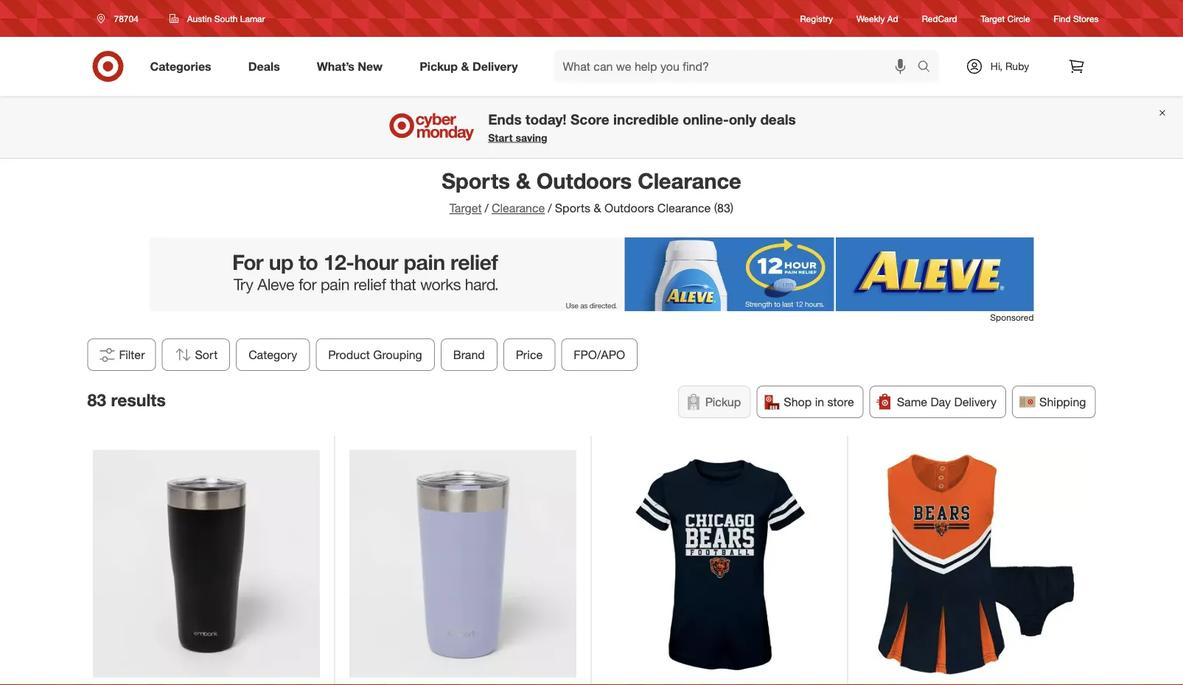 Task type: describe. For each thing, give the bounding box(es) containing it.
hi,
[[991, 60, 1003, 73]]

(83)
[[715, 201, 734, 215]]

redcard
[[923, 13, 958, 24]]

clearance left (83)
[[658, 201, 711, 215]]

search
[[911, 61, 947, 75]]

new
[[358, 59, 383, 73]]

brand
[[454, 347, 485, 362]]

filter button
[[87, 339, 156, 371]]

weekly ad link
[[857, 12, 899, 25]]

deals
[[761, 111, 797, 128]]

what's
[[317, 59, 355, 73]]

ends today! score incredible online-only deals start saving
[[488, 111, 797, 144]]

results
[[111, 390, 166, 411]]

redcard link
[[923, 12, 958, 25]]

fpo/apo
[[574, 347, 626, 362]]

pickup & delivery link
[[407, 50, 537, 83]]

target circle link
[[981, 12, 1031, 25]]

registry link
[[801, 12, 834, 25]]

83
[[87, 390, 106, 411]]

What can we help you find? suggestions appear below search field
[[554, 50, 922, 83]]

fpo/apo button
[[562, 339, 638, 371]]

lamar
[[240, 13, 265, 24]]

2 vertical spatial &
[[594, 201, 602, 215]]

target inside 'link'
[[981, 13, 1006, 24]]

weekly ad
[[857, 13, 899, 24]]

ends
[[488, 111, 522, 128]]

0 vertical spatial sports
[[442, 167, 510, 194]]

& for sports
[[516, 167, 531, 194]]

sponsored
[[991, 312, 1035, 323]]

categories link
[[138, 50, 230, 83]]

austin
[[187, 13, 212, 24]]

saving
[[516, 131, 548, 144]]

clearance right the target link
[[492, 201, 545, 215]]

start
[[488, 131, 513, 144]]

sort button
[[162, 339, 230, 371]]

austin south lamar button
[[160, 5, 275, 32]]

pickup for pickup
[[706, 395, 742, 409]]

pickup & delivery
[[420, 59, 518, 73]]

pickup button
[[679, 386, 751, 418]]

clearance link
[[492, 201, 545, 215]]

target link
[[450, 201, 482, 215]]

shop
[[784, 395, 812, 409]]

categories
[[150, 59, 212, 73]]

registry
[[801, 13, 834, 24]]

find
[[1055, 13, 1072, 24]]

circle
[[1008, 13, 1031, 24]]

south
[[214, 13, 238, 24]]

category button
[[236, 339, 310, 371]]

2 / from the left
[[548, 201, 552, 215]]



Task type: locate. For each thing, give the bounding box(es) containing it.
deals link
[[236, 50, 299, 83]]

1 vertical spatial target
[[450, 201, 482, 215]]

/ right "clearance" link
[[548, 201, 552, 215]]

sports & outdoors clearance target / clearance / sports & outdoors clearance (83)
[[442, 167, 742, 215]]

0 horizontal spatial delivery
[[473, 59, 518, 73]]

target inside the sports & outdoors clearance target / clearance / sports & outdoors clearance (83)
[[450, 201, 482, 215]]

nfl chicago bears girls' short sleeve stripe fashion t-shirt image
[[606, 450, 834, 678]]

0 horizontal spatial pickup
[[420, 59, 458, 73]]

day
[[931, 395, 952, 409]]

1 horizontal spatial &
[[516, 167, 531, 194]]

cyber monday target deals image
[[387, 109, 477, 145]]

category
[[249, 347, 298, 362]]

shipping
[[1040, 395, 1087, 409]]

deals
[[248, 59, 280, 73]]

only
[[729, 111, 757, 128]]

1 vertical spatial outdoors
[[605, 201, 655, 215]]

search button
[[911, 50, 947, 86]]

weekly
[[857, 13, 886, 24]]

sports right "clearance" link
[[555, 201, 591, 215]]

outdoors
[[537, 167, 632, 194], [605, 201, 655, 215]]

/ right the target link
[[485, 201, 489, 215]]

shop in store
[[784, 395, 855, 409]]

1 vertical spatial sports
[[555, 201, 591, 215]]

filter
[[119, 347, 145, 362]]

0 vertical spatial outdoors
[[537, 167, 632, 194]]

same
[[897, 395, 928, 409]]

product grouping button
[[316, 339, 435, 371]]

pickup inside pickup button
[[706, 395, 742, 409]]

&
[[461, 59, 469, 73], [516, 167, 531, 194], [594, 201, 602, 215]]

brand button
[[441, 339, 498, 371]]

0 vertical spatial &
[[461, 59, 469, 73]]

clearance up (83)
[[638, 167, 742, 194]]

clearance
[[638, 167, 742, 194], [492, 201, 545, 215], [658, 201, 711, 215]]

delivery for pickup & delivery
[[473, 59, 518, 73]]

pickup for pickup & delivery
[[420, 59, 458, 73]]

1 vertical spatial pickup
[[706, 395, 742, 409]]

today!
[[526, 111, 567, 128]]

delivery for same day delivery
[[955, 395, 997, 409]]

product
[[329, 347, 370, 362]]

20oz stainless steel lidded tumbler - embark™ image
[[350, 450, 577, 678], [350, 450, 577, 678]]

& up cyber monday target deals image
[[461, 59, 469, 73]]

store
[[828, 395, 855, 409]]

2 horizontal spatial &
[[594, 201, 602, 215]]

78704 button
[[87, 5, 154, 32]]

30oz stainless steel lidded tumbler  - embark™ image
[[93, 450, 320, 678], [93, 450, 320, 678]]

shop in store button
[[757, 386, 864, 418]]

delivery
[[473, 59, 518, 73], [955, 395, 997, 409]]

ad
[[888, 13, 899, 24]]

delivery up ends
[[473, 59, 518, 73]]

1 vertical spatial delivery
[[955, 395, 997, 409]]

nfl chicago bears toddler girls' cheer set image
[[863, 450, 1091, 678], [863, 450, 1091, 678]]

0 horizontal spatial target
[[450, 201, 482, 215]]

78704
[[114, 13, 139, 24]]

1 horizontal spatial target
[[981, 13, 1006, 24]]

delivery right day
[[955, 395, 997, 409]]

same day delivery button
[[870, 386, 1007, 418]]

1 horizontal spatial delivery
[[955, 395, 997, 409]]

sports
[[442, 167, 510, 194], [555, 201, 591, 215]]

& inside pickup & delivery link
[[461, 59, 469, 73]]

& up "clearance" link
[[516, 167, 531, 194]]

pickup inside pickup & delivery link
[[420, 59, 458, 73]]

target
[[981, 13, 1006, 24], [450, 201, 482, 215]]

find stores link
[[1055, 12, 1099, 25]]

stores
[[1074, 13, 1099, 24]]

score
[[571, 111, 610, 128]]

target left "clearance" link
[[450, 201, 482, 215]]

1 horizontal spatial /
[[548, 201, 552, 215]]

sort
[[195, 347, 218, 362]]

online-
[[683, 111, 729, 128]]

target left "circle"
[[981, 13, 1006, 24]]

advertisement region
[[149, 237, 1035, 311]]

0 horizontal spatial sports
[[442, 167, 510, 194]]

& for pickup
[[461, 59, 469, 73]]

83 results
[[87, 390, 166, 411]]

pickup
[[420, 59, 458, 73], [706, 395, 742, 409]]

find stores
[[1055, 13, 1099, 24]]

sports up the target link
[[442, 167, 510, 194]]

0 vertical spatial target
[[981, 13, 1006, 24]]

1 / from the left
[[485, 201, 489, 215]]

same day delivery
[[897, 395, 997, 409]]

& up advertisement region
[[594, 201, 602, 215]]

price button
[[504, 339, 556, 371]]

0 horizontal spatial &
[[461, 59, 469, 73]]

target circle
[[981, 13, 1031, 24]]

ruby
[[1006, 60, 1030, 73]]

delivery inside button
[[955, 395, 997, 409]]

in
[[816, 395, 825, 409]]

0 horizontal spatial /
[[485, 201, 489, 215]]

1 horizontal spatial pickup
[[706, 395, 742, 409]]

shipping button
[[1013, 386, 1097, 418]]

1 vertical spatial &
[[516, 167, 531, 194]]

product grouping
[[329, 347, 423, 362]]

/
[[485, 201, 489, 215], [548, 201, 552, 215]]

austin south lamar
[[187, 13, 265, 24]]

what's new
[[317, 59, 383, 73]]

what's new link
[[304, 50, 401, 83]]

grouping
[[374, 347, 423, 362]]

price
[[516, 347, 543, 362]]

incredible
[[614, 111, 679, 128]]

0 vertical spatial delivery
[[473, 59, 518, 73]]

1 horizontal spatial sports
[[555, 201, 591, 215]]

hi, ruby
[[991, 60, 1030, 73]]

0 vertical spatial pickup
[[420, 59, 458, 73]]



Task type: vqa. For each thing, say whether or not it's contained in the screenshot.
Same Day Delivery
yes



